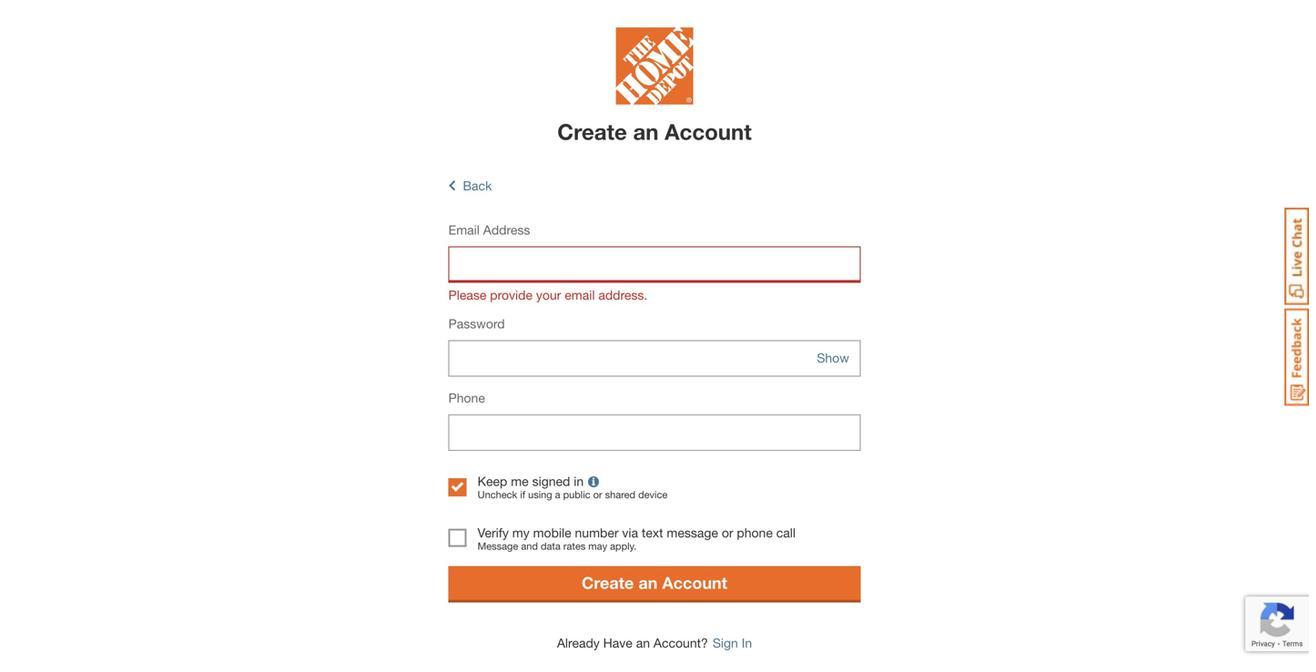 Task type: locate. For each thing, give the bounding box(es) containing it.
via
[[622, 525, 639, 540]]

1 vertical spatial account
[[662, 573, 728, 592]]

or
[[594, 489, 603, 501], [722, 525, 734, 540]]

an
[[633, 118, 659, 144], [639, 573, 658, 592], [636, 635, 650, 650]]

may
[[589, 540, 608, 552]]

data
[[541, 540, 561, 552]]

None email field
[[449, 247, 861, 283]]

0 vertical spatial or
[[594, 489, 603, 501]]

keep me signed in
[[478, 474, 584, 489]]

signed
[[532, 474, 570, 489]]

uncheck
[[478, 489, 518, 501]]

if
[[520, 489, 526, 501]]

text
[[642, 525, 664, 540]]

None password field
[[449, 340, 861, 377]]

or right public
[[594, 489, 603, 501]]

me
[[511, 474, 529, 489]]

account inside create an account button
[[662, 573, 728, 592]]

create an account down verify my mobile number via text message or phone call message and data rates may apply.
[[582, 573, 728, 592]]

1 horizontal spatial or
[[722, 525, 734, 540]]

1 vertical spatial create an account
[[582, 573, 728, 592]]

create an account down thd logo
[[558, 118, 752, 144]]

already
[[557, 635, 600, 650]]

show
[[817, 350, 850, 365]]

1 vertical spatial or
[[722, 525, 734, 540]]

create an account
[[558, 118, 752, 144], [582, 573, 728, 592]]

message
[[478, 540, 519, 552]]

create an account button
[[449, 566, 861, 600]]

account down thd logo
[[665, 118, 752, 144]]

rates
[[564, 540, 586, 552]]

create
[[558, 118, 627, 144], [582, 573, 634, 592]]

an down thd logo
[[633, 118, 659, 144]]

in
[[742, 635, 752, 650]]

account
[[665, 118, 752, 144], [662, 573, 728, 592]]

device
[[639, 489, 668, 501]]

back arrow image
[[449, 178, 456, 193]]

or inside verify my mobile number via text message or phone call message and data rates may apply.
[[722, 525, 734, 540]]

account down message
[[662, 573, 728, 592]]

0 vertical spatial an
[[633, 118, 659, 144]]

0 vertical spatial account
[[665, 118, 752, 144]]

an right have
[[636, 635, 650, 650]]

shared
[[605, 489, 636, 501]]

mobile
[[533, 525, 572, 540]]

my
[[513, 525, 530, 540]]

None text field
[[449, 415, 861, 451]]

create down thd logo
[[558, 118, 627, 144]]

0 vertical spatial create
[[558, 118, 627, 144]]

1 vertical spatial create
[[582, 573, 634, 592]]

in
[[574, 474, 584, 489]]

phone
[[737, 525, 773, 540]]

have
[[604, 635, 633, 650]]

1 vertical spatial an
[[639, 573, 658, 592]]

thd logo image
[[616, 27, 694, 109]]

back button
[[449, 178, 492, 193]]

apply.
[[610, 540, 637, 552]]

create down may at the left of the page
[[582, 573, 634, 592]]

address.
[[599, 287, 648, 303]]

or left "phone"
[[722, 525, 734, 540]]

live chat image
[[1285, 208, 1310, 305]]

an down verify my mobile number via text message or phone call message and data rates may apply.
[[639, 573, 658, 592]]

using
[[528, 489, 552, 501]]



Task type: describe. For each thing, give the bounding box(es) containing it.
0 vertical spatial create an account
[[558, 118, 752, 144]]

0 horizontal spatial or
[[594, 489, 603, 501]]

keep
[[478, 474, 508, 489]]

feedback link image
[[1285, 308, 1310, 406]]

number
[[575, 525, 619, 540]]

back
[[463, 178, 492, 193]]

provide
[[490, 287, 533, 303]]

already have an account? sign in
[[557, 635, 752, 650]]

create inside button
[[582, 573, 634, 592]]

sign
[[713, 635, 739, 650]]

uncheck if using a public or shared device
[[478, 489, 668, 501]]

and
[[521, 540, 538, 552]]

account?
[[654, 635, 708, 650]]

message
[[667, 525, 719, 540]]

your
[[536, 287, 561, 303]]

please provide your email address.
[[449, 287, 648, 303]]

create an account inside button
[[582, 573, 728, 592]]

email
[[565, 287, 595, 303]]

verify
[[478, 525, 509, 540]]

2 vertical spatial an
[[636, 635, 650, 650]]

a
[[555, 489, 561, 501]]

sign in link
[[708, 635, 752, 650]]

public
[[563, 489, 591, 501]]

please
[[449, 287, 487, 303]]

an inside button
[[639, 573, 658, 592]]

verify my mobile number via text message or phone call message and data rates may apply.
[[478, 525, 796, 552]]

call
[[777, 525, 796, 540]]



Task type: vqa. For each thing, say whether or not it's contained in the screenshot.
Fiona 143 in. W White Freestanding Walk in Wood Closet System with Metal Frame image
no



